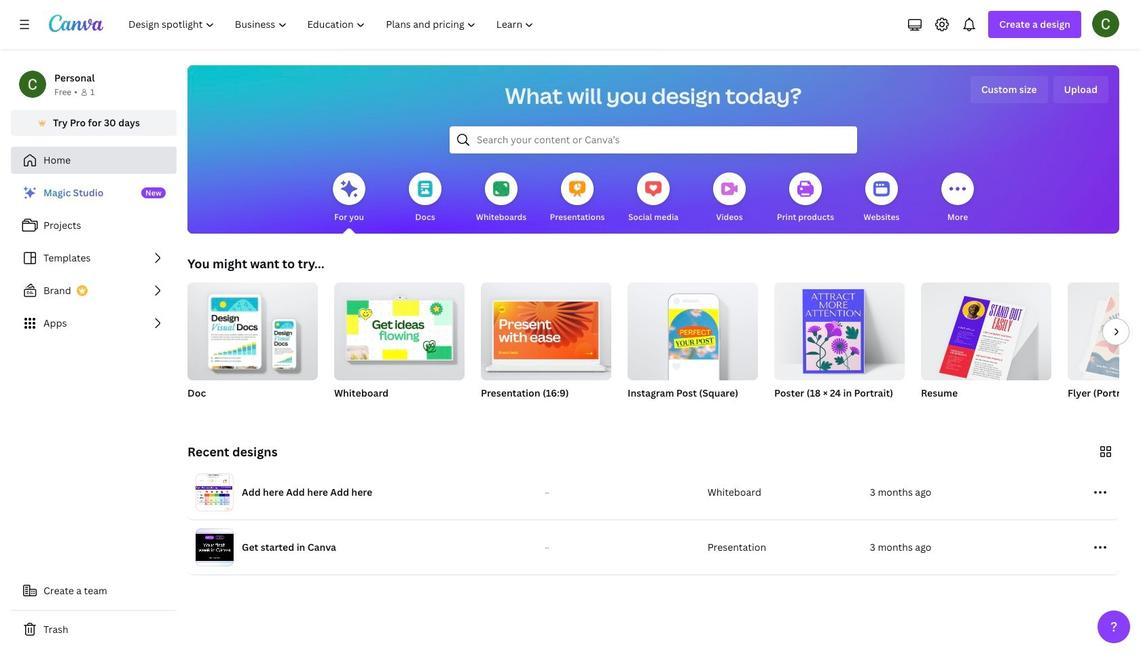 Task type: describe. For each thing, give the bounding box(es) containing it.
top level navigation element
[[120, 11, 546, 38]]



Task type: locate. For each thing, give the bounding box(es) containing it.
christina overa image
[[1093, 10, 1120, 37]]

list
[[11, 179, 177, 337]]

None search field
[[450, 126, 858, 154]]

group
[[188, 277, 318, 417], [188, 277, 318, 381], [334, 277, 465, 417], [334, 277, 465, 381], [481, 277, 612, 417], [481, 277, 612, 381], [628, 277, 758, 417], [628, 277, 758, 381], [775, 277, 905, 417], [775, 277, 905, 381], [922, 277, 1052, 417], [922, 277, 1052, 386], [1068, 283, 1142, 417], [1068, 283, 1142, 381]]

Search search field
[[477, 127, 830, 153]]



Task type: vqa. For each thing, say whether or not it's contained in the screenshot.
left 'Canva'
no



